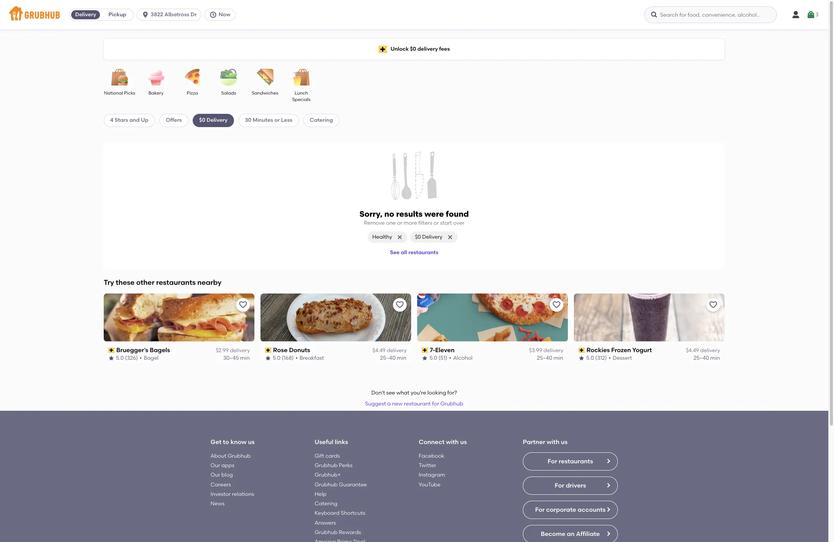 Task type: locate. For each thing, give the bounding box(es) containing it.
with for partner
[[547, 439, 560, 446]]

0 horizontal spatial svg image
[[397, 235, 403, 241]]

youtube link
[[419, 482, 441, 489]]

svg image up all
[[397, 235, 403, 241]]

0 horizontal spatial save this restaurant image
[[239, 301, 248, 310]]

$0 inside button
[[415, 234, 421, 241]]

2 horizontal spatial restaurants
[[559, 458, 594, 465]]

sorry,
[[360, 210, 383, 219]]

delivery for rockies frozen yogurt
[[701, 348, 721, 354]]

1 subscription pass image from the left
[[265, 348, 272, 353]]

0 horizontal spatial delivery
[[75, 11, 96, 18]]

with right connect
[[446, 439, 459, 446]]

become an affiliate
[[541, 531, 600, 538]]

subscription pass image for 7-eleven
[[422, 348, 429, 353]]

svg image inside 3822 albatross dr button
[[142, 11, 149, 19]]

other
[[136, 279, 155, 287]]

grubhub down the know
[[228, 453, 251, 460]]

new
[[392, 401, 403, 408]]

2 vertical spatial delivery
[[422, 234, 443, 241]]

right image inside for corporate accounts link
[[606, 507, 612, 513]]

1 horizontal spatial or
[[397, 220, 403, 227]]

svg image
[[807, 10, 816, 19], [142, 11, 149, 19], [210, 11, 217, 19], [651, 11, 659, 19]]

0 horizontal spatial us
[[248, 439, 255, 446]]

restaurants
[[409, 250, 439, 256], [156, 279, 196, 287], [559, 458, 594, 465]]

$4.49 for rose donuts
[[373, 348, 386, 354]]

us right connect
[[460, 439, 467, 446]]

svg image inside 'now' button
[[210, 11, 217, 19]]

right image inside for restaurants link
[[606, 459, 612, 465]]

• for bagels
[[140, 355, 142, 362]]

0 vertical spatial delivery
[[75, 11, 96, 18]]

0 horizontal spatial $4.49
[[373, 348, 386, 354]]

(51)
[[439, 355, 448, 362]]

1 vertical spatial for
[[555, 483, 565, 490]]

star icon image
[[108, 356, 114, 362], [265, 356, 271, 362], [422, 356, 428, 362], [579, 356, 585, 362]]

0 horizontal spatial $4.49 delivery
[[373, 348, 407, 354]]

2 horizontal spatial 25–40
[[694, 355, 710, 362]]

• for frozen
[[609, 355, 612, 362]]

• bagel
[[140, 355, 159, 362]]

know
[[231, 439, 247, 446]]

subscription pass image left rockies
[[579, 348, 586, 353]]

for restaurants
[[548, 458, 594, 465]]

• right (51)
[[450, 355, 452, 362]]

us
[[248, 439, 255, 446], [460, 439, 467, 446], [561, 439, 568, 446]]

grubhub plus flag logo image
[[379, 46, 388, 53]]

1 horizontal spatial subscription pass image
[[579, 348, 586, 353]]

(312)
[[596, 355, 608, 362]]

delivery for rose donuts
[[387, 348, 407, 354]]

2 vertical spatial restaurants
[[559, 458, 594, 465]]

2 right image from the top
[[606, 483, 612, 489]]

2 star icon image from the left
[[265, 356, 271, 362]]

for
[[548, 458, 558, 465], [555, 483, 565, 490], [535, 507, 545, 514]]

1 horizontal spatial save this restaurant image
[[709, 301, 718, 310]]

1 save this restaurant image from the left
[[239, 301, 248, 310]]

2 right image from the top
[[606, 531, 612, 537]]

1 horizontal spatial $0 delivery
[[415, 234, 443, 241]]

svg image inside main navigation navigation
[[792, 10, 801, 19]]

star icon image left 5.0 (326)
[[108, 356, 114, 362]]

minutes
[[253, 117, 273, 124]]

start
[[440, 220, 452, 227]]

sandwiches
[[252, 91, 278, 96]]

subscription pass image left "7-"
[[422, 348, 429, 353]]

1 our from the top
[[211, 463, 220, 469]]

svg image for 3
[[807, 10, 816, 19]]

• right (312) on the bottom right of the page
[[609, 355, 612, 362]]

subscription pass image for bruegger's bagels
[[108, 348, 115, 353]]

star icon image left 5.0 (312)
[[579, 356, 585, 362]]

3 5.0 from the left
[[430, 355, 438, 362]]

restaurant
[[404, 401, 431, 408]]

our apps link
[[211, 463, 235, 469]]

grubhub inside about grubhub our apps our blog careers investor relations news
[[228, 453, 251, 460]]

sorry, no results were found remove one or more filters or start over
[[360, 210, 469, 227]]

1 right image from the top
[[606, 507, 612, 513]]

our up 'careers'
[[211, 473, 220, 479]]

2 save this restaurant image from the left
[[709, 301, 718, 310]]

subscription pass image left 'rose'
[[265, 348, 272, 353]]

25–40 for 7-eleven
[[537, 355, 553, 362]]

subscription pass image
[[265, 348, 272, 353], [579, 348, 586, 353]]

relations
[[232, 492, 254, 498]]

1 horizontal spatial $4.49 delivery
[[686, 348, 721, 354]]

1 save this restaurant button from the left
[[236, 298, 250, 312]]

main navigation navigation
[[0, 0, 829, 30]]

•
[[140, 355, 142, 362], [296, 355, 298, 362], [450, 355, 452, 362], [609, 355, 612, 362]]

drivers
[[566, 483, 586, 490]]

3 save this restaurant button from the left
[[550, 298, 564, 312]]

restaurants down "$0 delivery" button
[[409, 250, 439, 256]]

4 5.0 from the left
[[587, 355, 595, 362]]

1 star icon image from the left
[[108, 356, 114, 362]]

svg image inside 3 button
[[807, 10, 816, 19]]

4 star icon image from the left
[[579, 356, 585, 362]]

$0 delivery down salads
[[199, 117, 228, 124]]

gift cards grubhub perks grubhub+ grubhub guarantee help catering keyboard shortcuts answers grubhub rewards
[[315, 453, 367, 536]]

5.0 left (312) on the bottom right of the page
[[587, 355, 595, 362]]

$0 right unlock on the left of the page
[[410, 46, 416, 52]]

save this restaurant image for 7-eleven
[[552, 301, 561, 310]]

3 min from the left
[[554, 355, 564, 362]]

1 horizontal spatial 25–40
[[537, 355, 553, 362]]

svg image inside "$0 delivery" button
[[447, 235, 453, 241]]

min
[[240, 355, 250, 362], [397, 355, 407, 362], [554, 355, 564, 362], [711, 355, 721, 362]]

for left corporate at the bottom right of page
[[535, 507, 545, 514]]

5.0 left (326)
[[116, 355, 124, 362]]

7-
[[430, 347, 436, 354]]

1 • from the left
[[140, 355, 142, 362]]

4 min from the left
[[711, 355, 721, 362]]

and
[[129, 117, 140, 124]]

0 horizontal spatial 25–40
[[381, 355, 396, 362]]

rose donuts logo image
[[261, 294, 411, 342]]

become
[[541, 531, 566, 538]]

5.0
[[116, 355, 124, 362], [273, 355, 281, 362], [430, 355, 438, 362], [587, 355, 595, 362]]

0 horizontal spatial subscription pass image
[[108, 348, 115, 353]]

1 vertical spatial our
[[211, 473, 220, 479]]

Search for food, convenience, alcohol... search field
[[645, 6, 778, 23]]

or right one
[[397, 220, 403, 227]]

try these other restaurants nearby
[[104, 279, 222, 287]]

svg image for healthy
[[397, 235, 403, 241]]

3 us from the left
[[561, 439, 568, 446]]

1 horizontal spatial us
[[460, 439, 467, 446]]

rockies frozen yogurt logo image
[[574, 294, 725, 342]]

1 subscription pass image from the left
[[108, 348, 115, 353]]

save this restaurant button
[[236, 298, 250, 312], [393, 298, 407, 312], [550, 298, 564, 312], [707, 298, 721, 312]]

for for for corporate accounts
[[535, 507, 545, 514]]

star icon image left the '5.0 (51)'
[[422, 356, 428, 362]]

see all restaurants
[[390, 250, 439, 256]]

• down bruegger's bagels
[[140, 355, 142, 362]]

no
[[385, 210, 395, 219]]

our down the 'about'
[[211, 463, 220, 469]]

star icon image for 7-eleven
[[422, 356, 428, 362]]

svg image
[[792, 10, 801, 19], [397, 235, 403, 241], [447, 235, 453, 241]]

1 vertical spatial right image
[[606, 483, 612, 489]]

$2.99
[[216, 348, 229, 354]]

delivery
[[418, 46, 438, 52], [230, 348, 250, 354], [387, 348, 407, 354], [544, 348, 564, 354], [701, 348, 721, 354]]

25–40 for rockies frozen yogurt
[[694, 355, 710, 362]]

2 subscription pass image from the left
[[422, 348, 429, 353]]

right image inside 'become an affiliate' link
[[606, 531, 612, 537]]

1 with from the left
[[446, 439, 459, 446]]

2 us from the left
[[460, 439, 467, 446]]

1 us from the left
[[248, 439, 255, 446]]

5.0 down 'rose'
[[273, 355, 281, 362]]

$0 down "filters"
[[415, 234, 421, 241]]

$4.49 for rockies frozen yogurt
[[686, 348, 699, 354]]

min for rose donuts
[[397, 355, 407, 362]]

save this restaurant image for rose donuts
[[396, 301, 405, 310]]

5.0 for rockies
[[587, 355, 595, 362]]

svg image for 3822 albatross dr
[[142, 11, 149, 19]]

save this restaurant button for bruegger's bagels
[[236, 298, 250, 312]]

0 vertical spatial restaurants
[[409, 250, 439, 256]]

grubhub down for?
[[441, 401, 464, 408]]

affiliate
[[576, 531, 600, 538]]

• for eleven
[[450, 355, 452, 362]]

news link
[[211, 501, 225, 508]]

0 horizontal spatial 25–40 min
[[381, 355, 407, 362]]

0 vertical spatial our
[[211, 463, 220, 469]]

restaurants up drivers
[[559, 458, 594, 465]]

2 25–40 from the left
[[537, 355, 553, 362]]

more
[[404, 220, 417, 227]]

0 vertical spatial right image
[[606, 459, 612, 465]]

delivery for bruegger's bagels
[[230, 348, 250, 354]]

7-eleven logo image
[[418, 294, 568, 342]]

catering down specials
[[310, 117, 333, 124]]

2 $4.49 from the left
[[686, 348, 699, 354]]

0 horizontal spatial subscription pass image
[[265, 348, 272, 353]]

1 horizontal spatial with
[[547, 439, 560, 446]]

0 horizontal spatial with
[[446, 439, 459, 446]]

1 5.0 from the left
[[116, 355, 124, 362]]

$4.49 delivery for rose donuts
[[373, 348, 407, 354]]

a
[[388, 401, 391, 408]]

rockies frozen yogurt
[[587, 347, 653, 354]]

delivery down "filters"
[[422, 234, 443, 241]]

• for donuts
[[296, 355, 298, 362]]

for down partner with us
[[548, 458, 558, 465]]

save this restaurant image
[[239, 301, 248, 310], [396, 301, 405, 310]]

0 vertical spatial $0 delivery
[[199, 117, 228, 124]]

2 our from the top
[[211, 473, 220, 479]]

remove
[[364, 220, 385, 227]]

3 star icon image from the left
[[422, 356, 428, 362]]

connect
[[419, 439, 445, 446]]

or down were
[[434, 220, 439, 227]]

1 right image from the top
[[606, 459, 612, 465]]

1 vertical spatial $0 delivery
[[415, 234, 443, 241]]

1 horizontal spatial restaurants
[[409, 250, 439, 256]]

or
[[275, 117, 280, 124], [397, 220, 403, 227], [434, 220, 439, 227]]

0 horizontal spatial $0 delivery
[[199, 117, 228, 124]]

2 horizontal spatial 25–40 min
[[694, 355, 721, 362]]

4 • from the left
[[609, 355, 612, 362]]

or left less
[[275, 117, 280, 124]]

3
[[816, 11, 819, 18]]

cards
[[326, 453, 340, 460]]

1 vertical spatial catering
[[315, 501, 338, 508]]

2 horizontal spatial svg image
[[792, 10, 801, 19]]

2 • from the left
[[296, 355, 298, 362]]

keyboard
[[315, 511, 340, 517]]

with
[[446, 439, 459, 446], [547, 439, 560, 446]]

25–40
[[381, 355, 396, 362], [537, 355, 553, 362], [694, 355, 710, 362]]

lunch specials
[[292, 91, 311, 102]]

subscription pass image
[[108, 348, 115, 353], [422, 348, 429, 353]]

1 horizontal spatial save this restaurant image
[[396, 301, 405, 310]]

1 25–40 from the left
[[381, 355, 396, 362]]

1 horizontal spatial svg image
[[447, 235, 453, 241]]

5.0 down "7-"
[[430, 355, 438, 362]]

suggest a new restaurant for grubhub
[[365, 401, 464, 408]]

$2.99 delivery
[[216, 348, 250, 354]]

subscription pass image for rockies frozen yogurt
[[579, 348, 586, 353]]

0 vertical spatial right image
[[606, 507, 612, 513]]

star icon image left the 5.0 (168)
[[265, 356, 271, 362]]

us for partner with us
[[561, 439, 568, 446]]

4 save this restaurant button from the left
[[707, 298, 721, 312]]

these
[[116, 279, 135, 287]]

svg image left 3 button
[[792, 10, 801, 19]]

save this restaurant image
[[552, 301, 561, 310], [709, 301, 718, 310]]

nearby
[[197, 279, 222, 287]]

2 save this restaurant image from the left
[[396, 301, 405, 310]]

right image
[[606, 459, 612, 465], [606, 483, 612, 489]]

3 25–40 from the left
[[694, 355, 710, 362]]

$3.99
[[530, 348, 543, 354]]

for inside 'link'
[[555, 483, 565, 490]]

5.0 for rose
[[273, 355, 281, 362]]

7-eleven
[[430, 347, 455, 354]]

2 25–40 min from the left
[[537, 355, 564, 362]]

1 horizontal spatial subscription pass image
[[422, 348, 429, 353]]

1 vertical spatial right image
[[606, 531, 612, 537]]

about
[[211, 453, 226, 460]]

1 min from the left
[[240, 355, 250, 362]]

5.0 (326)
[[116, 355, 138, 362]]

restaurants right the other at the bottom of the page
[[156, 279, 196, 287]]

us right the know
[[248, 439, 255, 446]]

2 with from the left
[[547, 439, 560, 446]]

for left drivers
[[555, 483, 565, 490]]

delivery down salads
[[207, 117, 228, 124]]

2 horizontal spatial us
[[561, 439, 568, 446]]

grubhub down 'grubhub+' link
[[315, 482, 338, 489]]

1 horizontal spatial 25–40 min
[[537, 355, 564, 362]]

svg image down start
[[447, 235, 453, 241]]

1 save this restaurant image from the left
[[552, 301, 561, 310]]

25–40 min for rose donuts
[[381, 355, 407, 362]]

guarantee
[[339, 482, 367, 489]]

subscription pass image left the bruegger's
[[108, 348, 115, 353]]

1 vertical spatial restaurants
[[156, 279, 196, 287]]

links
[[335, 439, 348, 446]]

pickup button
[[102, 9, 133, 21]]

1 horizontal spatial $4.49
[[686, 348, 699, 354]]

an
[[567, 531, 575, 538]]

2 subscription pass image from the left
[[579, 348, 586, 353]]

1 vertical spatial delivery
[[207, 117, 228, 124]]

answers
[[315, 520, 336, 527]]

1 25–40 min from the left
[[381, 355, 407, 362]]

3 25–40 min from the left
[[694, 355, 721, 362]]

3 • from the left
[[450, 355, 452, 362]]

save this restaurant button for rose donuts
[[393, 298, 407, 312]]

$0 right offers at left top
[[199, 117, 205, 124]]

2 vertical spatial $0
[[415, 234, 421, 241]]

dr
[[191, 11, 197, 18]]

with right partner
[[547, 439, 560, 446]]

0 horizontal spatial save this restaurant image
[[552, 301, 561, 310]]

2 $4.49 delivery from the left
[[686, 348, 721, 354]]

2 min from the left
[[397, 355, 407, 362]]

to
[[223, 439, 229, 446]]

national picks
[[104, 91, 135, 96]]

right image
[[606, 507, 612, 513], [606, 531, 612, 537]]

$0 delivery down "filters"
[[415, 234, 443, 241]]

catering up keyboard on the left bottom
[[315, 501, 338, 508]]

rockies
[[587, 347, 610, 354]]

3822
[[151, 11, 163, 18]]

2 5.0 from the left
[[273, 355, 281, 362]]

• down donuts
[[296, 355, 298, 362]]

delivery for 7-eleven
[[544, 348, 564, 354]]

us up for restaurants
[[561, 439, 568, 446]]

1 $4.49 delivery from the left
[[373, 348, 407, 354]]

1 $4.49 from the left
[[373, 348, 386, 354]]

1 horizontal spatial delivery
[[207, 117, 228, 124]]

2 save this restaurant button from the left
[[393, 298, 407, 312]]

1 vertical spatial $0
[[199, 117, 205, 124]]

0 vertical spatial for
[[548, 458, 558, 465]]

useful
[[315, 439, 334, 446]]

2 horizontal spatial delivery
[[422, 234, 443, 241]]

$0 delivery button
[[411, 232, 458, 243]]

2 vertical spatial for
[[535, 507, 545, 514]]

news
[[211, 501, 225, 508]]

delivery left the pickup
[[75, 11, 96, 18]]

0 horizontal spatial restaurants
[[156, 279, 196, 287]]

bruegger's bagels
[[117, 347, 170, 354]]

careers link
[[211, 482, 231, 489]]

svg image for $0 delivery
[[447, 235, 453, 241]]

grubhub inside button
[[441, 401, 464, 408]]

svg image inside healthy button
[[397, 235, 403, 241]]

dessert
[[613, 355, 633, 362]]

star icon image for rockies frozen yogurt
[[579, 356, 585, 362]]

right image inside the for drivers 'link'
[[606, 483, 612, 489]]

stars
[[115, 117, 128, 124]]

results
[[396, 210, 423, 219]]



Task type: vqa. For each thing, say whether or not it's contained in the screenshot.
svg icon inside the 1 button
no



Task type: describe. For each thing, give the bounding box(es) containing it.
were
[[425, 210, 444, 219]]

frozen
[[612, 347, 632, 354]]

min for rockies frozen yogurt
[[711, 355, 721, 362]]

help link
[[315, 492, 327, 498]]

bagels
[[150, 347, 170, 354]]

bruegger's bagels logo image
[[104, 294, 255, 342]]

5.0 for 7-
[[430, 355, 438, 362]]

catering inside gift cards grubhub perks grubhub+ grubhub guarantee help catering keyboard shortcuts answers grubhub rewards
[[315, 501, 338, 508]]

healthy
[[373, 234, 392, 241]]

gift
[[315, 453, 324, 460]]

unlock
[[391, 46, 409, 52]]

all
[[401, 250, 407, 256]]

0 horizontal spatial or
[[275, 117, 280, 124]]

facebook link
[[419, 453, 445, 460]]

2 horizontal spatial or
[[434, 220, 439, 227]]

national picks image
[[106, 69, 133, 86]]

for
[[432, 401, 439, 408]]

right image for for restaurants
[[606, 459, 612, 465]]

blog
[[222, 473, 233, 479]]

accounts
[[578, 507, 606, 514]]

0 vertical spatial $0
[[410, 46, 416, 52]]

30
[[245, 117, 252, 124]]

for corporate accounts
[[535, 507, 606, 514]]

help
[[315, 492, 327, 498]]

found
[[446, 210, 469, 219]]

perks
[[339, 463, 353, 469]]

healthy button
[[368, 232, 408, 243]]

4
[[110, 117, 114, 124]]

25–40 min for 7-eleven
[[537, 355, 564, 362]]

no results image
[[392, 151, 437, 201]]

for corporate accounts link
[[523, 501, 618, 520]]

filters
[[419, 220, 433, 227]]

grubhub perks link
[[315, 463, 353, 469]]

about grubhub link
[[211, 453, 251, 460]]

save this restaurant button for rockies frozen yogurt
[[707, 298, 721, 312]]

restaurants inside button
[[409, 250, 439, 256]]

see all restaurants button
[[387, 246, 442, 260]]

right image for for drivers
[[606, 483, 612, 489]]

facebook twitter instagram youtube
[[419, 453, 446, 489]]

$4.49 delivery for rockies frozen yogurt
[[686, 348, 721, 354]]

save this restaurant image for bruegger's bagels
[[239, 301, 248, 310]]

star icon image for bruegger's bagels
[[108, 356, 114, 362]]

for for for restaurants
[[548, 458, 558, 465]]

corporate
[[547, 507, 577, 514]]

4 stars and up
[[110, 117, 149, 124]]

right image for accounts
[[606, 507, 612, 513]]

bakery
[[149, 91, 164, 96]]

$0 delivery inside "$0 delivery" button
[[415, 234, 443, 241]]

rewards
[[339, 530, 361, 536]]

subscription pass image for rose donuts
[[265, 348, 272, 353]]

twitter link
[[419, 463, 436, 469]]

25–40 for rose donuts
[[381, 355, 396, 362]]

3822 albatross dr
[[151, 11, 197, 18]]

offers
[[166, 117, 182, 124]]

• dessert
[[609, 355, 633, 362]]

pickup
[[109, 11, 126, 18]]

twitter
[[419, 463, 436, 469]]

5.0 (168)
[[273, 355, 294, 362]]

• alcohol
[[450, 355, 473, 362]]

30–45
[[224, 355, 239, 362]]

delivery button
[[70, 9, 102, 21]]

suggest
[[365, 401, 386, 408]]

grubhub down answers link
[[315, 530, 338, 536]]

bagel
[[144, 355, 159, 362]]

careers
[[211, 482, 231, 489]]

star icon image for rose donuts
[[265, 356, 271, 362]]

with for connect
[[446, 439, 459, 446]]

right image for affiliate
[[606, 531, 612, 537]]

now
[[219, 11, 231, 18]]

one
[[386, 220, 396, 227]]

3822 albatross dr button
[[137, 9, 205, 21]]

salads
[[221, 91, 236, 96]]

save this restaurant button for 7-eleven
[[550, 298, 564, 312]]

0 vertical spatial catering
[[310, 117, 333, 124]]

up
[[141, 117, 149, 124]]

rose donuts
[[273, 347, 311, 354]]

sorry, no results were found main content
[[0, 30, 829, 543]]

grubhub down gift cards "link"
[[315, 463, 338, 469]]

delivery inside main navigation navigation
[[75, 11, 96, 18]]

pizza image
[[179, 69, 206, 86]]

less
[[281, 117, 293, 124]]

picks
[[124, 91, 135, 96]]

min for bruegger's bagels
[[240, 355, 250, 362]]

save this restaurant image for rockies frozen yogurt
[[709, 301, 718, 310]]

unlock $0 delivery fees
[[391, 46, 450, 52]]

get to know us
[[211, 439, 255, 446]]

5.0 for bruegger's
[[116, 355, 124, 362]]

salads image
[[216, 69, 242, 86]]

min for 7-eleven
[[554, 355, 564, 362]]

for restaurants link
[[523, 453, 618, 471]]

us for connect with us
[[460, 439, 467, 446]]

what
[[397, 391, 410, 397]]

bruegger's
[[117, 347, 149, 354]]

(168)
[[282, 355, 294, 362]]

30 minutes or less
[[245, 117, 293, 124]]

useful links
[[315, 439, 348, 446]]

catering link
[[315, 501, 338, 508]]

for drivers link
[[523, 477, 618, 495]]

sandwiches image
[[252, 69, 278, 86]]

instagram link
[[419, 473, 446, 479]]

25–40 min for rockies frozen yogurt
[[694, 355, 721, 362]]

try
[[104, 279, 114, 287]]

now button
[[205, 9, 239, 21]]

about grubhub our apps our blog careers investor relations news
[[211, 453, 254, 508]]

(326)
[[125, 355, 138, 362]]

lunch specials image
[[288, 69, 315, 86]]

$3.99 delivery
[[530, 348, 564, 354]]

breakfast
[[300, 355, 324, 362]]

lunch
[[295, 91, 308, 96]]

you're
[[411, 391, 426, 397]]

apps
[[222, 463, 235, 469]]

connect with us
[[419, 439, 467, 446]]

svg image for now
[[210, 11, 217, 19]]

for for for drivers
[[555, 483, 565, 490]]

bakery image
[[143, 69, 169, 86]]



